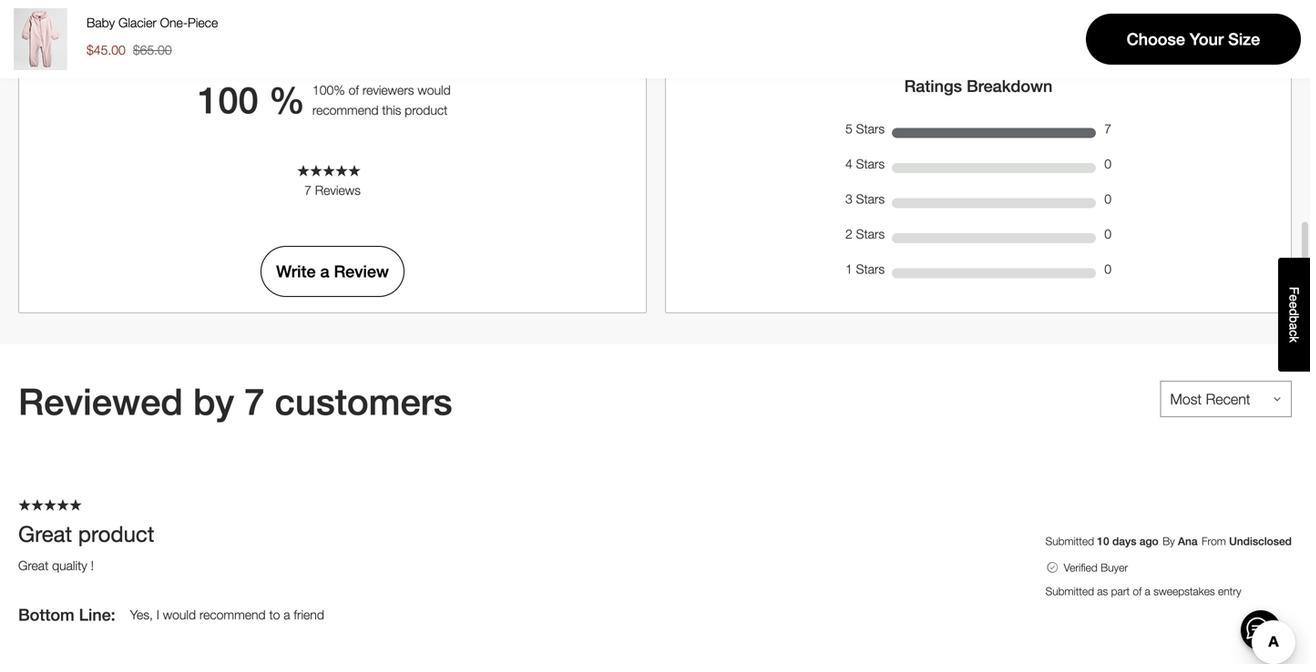 Task type: vqa. For each thing, say whether or not it's contained in the screenshot.
the leftmost Freedom
no



Task type: describe. For each thing, give the bounding box(es) containing it.
0 for 3 stars
[[1104, 191, 1111, 206]]

2
[[845, 226, 853, 241]]

from
[[1202, 535, 1226, 547]]

one-
[[160, 15, 188, 30]]

4 stars
[[845, 156, 885, 171]]

sweepstakes
[[1153, 585, 1215, 597]]

ago
[[1140, 535, 1159, 547]]

of for %
[[349, 83, 359, 98]]

a right write
[[320, 262, 329, 281]]

0 horizontal spatial would
[[163, 607, 196, 622]]

$65.00
[[133, 42, 172, 57]]

entry
[[1218, 585, 1241, 597]]

1 e from the top
[[1287, 295, 1301, 302]]

0 horizontal spatial recommend
[[199, 607, 266, 622]]

buyer
[[1101, 561, 1128, 574]]

stars for 1 stars
[[856, 261, 885, 276]]

stars for 5 stars
[[856, 121, 885, 136]]

f
[[1287, 287, 1301, 295]]

2 vertical spatial 7
[[244, 380, 265, 423]]

reviews
[[315, 183, 361, 198]]

choose your size
[[1127, 30, 1260, 49]]

great product
[[18, 520, 154, 546]]

ratings breakdown
[[904, 76, 1053, 95]]

c
[[1287, 330, 1301, 336]]

$45.00
[[87, 42, 126, 57]]

reviewers
[[363, 83, 414, 98]]

by
[[193, 380, 234, 423]]

1 stars
[[845, 261, 885, 276]]

stars for 2 stars
[[856, 226, 885, 241]]

submitted for submitted 10 days ago by ana from undisclosed
[[1046, 535, 1094, 547]]

!
[[91, 558, 94, 573]]

ratings
[[904, 76, 962, 95]]

part
[[1111, 585, 1130, 597]]

great for great product
[[18, 520, 72, 546]]

would inside 100 % 100% of reviewers would recommend this product
[[418, 83, 451, 98]]

7 for 7 reviews
[[304, 183, 312, 198]]

100 % 100% of reviewers would recommend this product
[[198, 78, 451, 122]]

ana
[[1178, 535, 1198, 547]]

0 for 4 stars
[[1104, 156, 1111, 171]]

piece
[[188, 15, 218, 30]]

1
[[845, 261, 853, 276]]

baby glacier one-piece
[[87, 15, 218, 30]]

0 for 1 stars
[[1104, 261, 1111, 276]]

submitted as part of a sweepstakes entry
[[1046, 585, 1241, 597]]

choose your size button
[[1086, 14, 1301, 65]]

4
[[845, 156, 853, 171]]

write
[[276, 262, 316, 281]]

by
[[1163, 535, 1175, 547]]

bottom line:
[[18, 605, 115, 624]]

submitted 10 days ago by ana from undisclosed
[[1046, 535, 1292, 547]]

f e e d b a c k button
[[1278, 258, 1310, 372]]

great quality !
[[18, 558, 94, 573]]

yes, i would recommend to a friend
[[130, 607, 324, 622]]

write a review button
[[261, 246, 404, 297]]

stars for 4 stars
[[856, 156, 885, 171]]



Task type: locate. For each thing, give the bounding box(es) containing it.
0 vertical spatial recommend
[[312, 103, 379, 118]]

of right 100%
[[349, 83, 359, 98]]

1 vertical spatial recommend
[[199, 607, 266, 622]]

e
[[1287, 295, 1301, 302], [1287, 302, 1301, 309]]

to
[[269, 607, 280, 622]]

size
[[1228, 30, 1260, 49]]

stars right 5 at right
[[856, 121, 885, 136]]

1 0 from the top
[[1104, 156, 1111, 171]]

product up !
[[78, 520, 154, 546]]

1 vertical spatial of
[[1133, 585, 1142, 597]]

breakdown
[[967, 76, 1053, 95]]

1 horizontal spatial recommend
[[312, 103, 379, 118]]

3 0 from the top
[[1104, 226, 1111, 241]]

stars right 2
[[856, 226, 885, 241]]

1 vertical spatial product
[[78, 520, 154, 546]]

submitted
[[1046, 535, 1094, 547], [1046, 585, 1094, 597]]

0 horizontal spatial product
[[78, 520, 154, 546]]

3 stars from the top
[[856, 191, 885, 206]]

2 e from the top
[[1287, 302, 1301, 309]]

of
[[349, 83, 359, 98], [1133, 585, 1142, 597]]

1 vertical spatial submitted
[[1046, 585, 1094, 597]]

0
[[1104, 156, 1111, 171], [1104, 191, 1111, 206], [1104, 226, 1111, 241], [1104, 261, 1111, 276]]

1 stars from the top
[[856, 121, 885, 136]]

stars
[[856, 121, 885, 136], [856, 156, 885, 171], [856, 191, 885, 206], [856, 226, 885, 241], [856, 261, 885, 276]]

5 stars from the top
[[856, 261, 885, 276]]

0 vertical spatial of
[[349, 83, 359, 98]]

0 vertical spatial submitted
[[1046, 535, 1094, 547]]

reviewed by 7 customers
[[18, 380, 452, 423]]

1 horizontal spatial product
[[405, 103, 448, 118]]

0 horizontal spatial of
[[349, 83, 359, 98]]

great up great quality !
[[18, 520, 72, 546]]

%
[[269, 78, 305, 122]]

product
[[405, 103, 448, 118], [78, 520, 154, 546]]

1 vertical spatial would
[[163, 607, 196, 622]]

quality
[[52, 558, 87, 573]]

7 reviews
[[304, 183, 361, 198]]

submitted down the "verified"
[[1046, 585, 1094, 597]]

b
[[1287, 316, 1301, 323]]

submitted for submitted as part of a sweepstakes entry
[[1046, 585, 1094, 597]]

1 horizontal spatial 7
[[304, 183, 312, 198]]

100%
[[312, 83, 345, 98]]

2 stars
[[845, 226, 885, 241]]

reviewed
[[18, 380, 183, 423]]

glacier
[[118, 15, 157, 30]]

https://images.thenorthface.com/is/image/thenorthface/nf0a84mf_rs4_hero?$color swatch$ image
[[9, 8, 71, 70]]

submitted up the "verified"
[[1046, 535, 1094, 547]]

verified buyer
[[1064, 561, 1128, 574]]

review
[[334, 262, 389, 281]]

100
[[198, 78, 259, 122]]

1 horizontal spatial of
[[1133, 585, 1142, 597]]

1 horizontal spatial would
[[418, 83, 451, 98]]

would right reviewers
[[418, 83, 451, 98]]

recommend left to
[[199, 607, 266, 622]]

0 vertical spatial 7
[[1104, 121, 1111, 136]]

friend
[[294, 607, 324, 622]]

e up d
[[1287, 295, 1301, 302]]

7 for 7
[[1104, 121, 1111, 136]]

a up k on the right bottom of page
[[1287, 323, 1301, 330]]

0 for 2 stars
[[1104, 226, 1111, 241]]

product right "this"
[[405, 103, 448, 118]]

2 submitted from the top
[[1046, 585, 1094, 597]]

7
[[1104, 121, 1111, 136], [304, 183, 312, 198], [244, 380, 265, 423]]

of right part in the bottom of the page
[[1133, 585, 1142, 597]]

d
[[1287, 309, 1301, 316]]

of inside 100 % 100% of reviewers would recommend this product
[[349, 83, 359, 98]]

1 vertical spatial 7
[[304, 183, 312, 198]]

customers
[[275, 380, 452, 423]]

stars right 4 at the right top
[[856, 156, 885, 171]]

5
[[845, 121, 853, 136]]

bottom
[[18, 605, 74, 624]]

days
[[1112, 535, 1136, 547]]

great
[[18, 520, 72, 546], [18, 558, 48, 573]]

stars for 3 stars
[[856, 191, 885, 206]]

a
[[320, 262, 329, 281], [1287, 323, 1301, 330], [1145, 585, 1150, 597], [284, 607, 290, 622]]

recommend down 100%
[[312, 103, 379, 118]]

k
[[1287, 336, 1301, 343]]

yes,
[[130, 607, 153, 622]]

this
[[382, 103, 401, 118]]

choose
[[1127, 30, 1185, 49]]

write a review
[[276, 262, 389, 281]]

great left quality
[[18, 558, 48, 573]]

verified
[[1064, 561, 1098, 574]]

4 0 from the top
[[1104, 261, 1111, 276]]

0 vertical spatial would
[[418, 83, 451, 98]]

i
[[156, 607, 159, 622]]

e up b
[[1287, 302, 1301, 309]]

a right part in the bottom of the page
[[1145, 585, 1150, 597]]

0 vertical spatial product
[[405, 103, 448, 118]]

of for as
[[1133, 585, 1142, 597]]

4 stars from the top
[[856, 226, 885, 241]]

recommend inside 100 % 100% of reviewers would recommend this product
[[312, 103, 379, 118]]

would
[[418, 83, 451, 98], [163, 607, 196, 622]]

1 vertical spatial great
[[18, 558, 48, 573]]

2 stars from the top
[[856, 156, 885, 171]]

as
[[1097, 585, 1108, 597]]

2 0 from the top
[[1104, 191, 1111, 206]]

0 horizontal spatial 7
[[244, 380, 265, 423]]

1 submitted from the top
[[1046, 535, 1094, 547]]

great for great quality !
[[18, 558, 48, 573]]

5 stars
[[845, 121, 885, 136]]

undisclosed
[[1229, 535, 1292, 547]]

3 stars
[[845, 191, 885, 206]]

2 horizontal spatial 7
[[1104, 121, 1111, 136]]

your
[[1190, 30, 1224, 49]]

would right i at left
[[163, 607, 196, 622]]

1 great from the top
[[18, 520, 72, 546]]

stars right 3
[[856, 191, 885, 206]]

0 vertical spatial great
[[18, 520, 72, 546]]

product inside 100 % 100% of reviewers would recommend this product
[[405, 103, 448, 118]]

baby
[[87, 15, 115, 30]]

10
[[1097, 535, 1109, 547]]

3
[[845, 191, 853, 206]]

recommend
[[312, 103, 379, 118], [199, 607, 266, 622]]

2 great from the top
[[18, 558, 48, 573]]

line:
[[79, 605, 115, 624]]

stars right the 1
[[856, 261, 885, 276]]

a right to
[[284, 607, 290, 622]]

f e e d b a c k
[[1287, 287, 1301, 343]]



